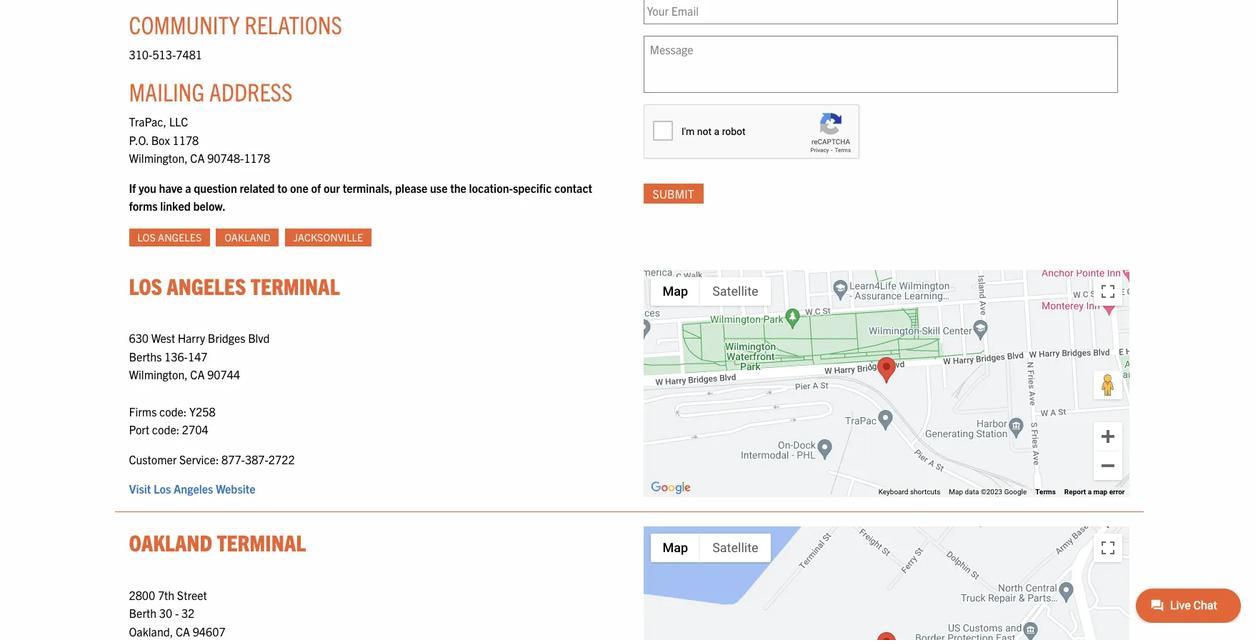 Task type: describe. For each thing, give the bounding box(es) containing it.
keyboard shortcuts button
[[879, 488, 941, 498]]

7th
[[158, 588, 174, 602]]

ca inside 630 west harry bridges blvd berths 136-147 wilmington, ca 90744
[[190, 368, 205, 382]]

los for los angeles terminal
[[129, 271, 162, 299]]

google image
[[647, 479, 694, 498]]

angeles for los angeles terminal
[[167, 271, 246, 299]]

the
[[450, 181, 467, 195]]

west
[[151, 331, 175, 345]]

2800
[[129, 588, 155, 602]]

keyboard shortcuts
[[879, 488, 941, 496]]

7481
[[176, 47, 202, 62]]

report a map error
[[1065, 488, 1125, 496]]

harry
[[178, 331, 205, 345]]

147
[[188, 349, 208, 364]]

1 vertical spatial code:
[[152, 422, 180, 437]]

630
[[129, 331, 149, 345]]

0 vertical spatial terminal
[[251, 271, 340, 299]]

google
[[1004, 488, 1027, 496]]

90748-
[[207, 151, 244, 165]]

0 vertical spatial 1178
[[173, 133, 199, 147]]

terminals,
[[343, 181, 393, 195]]

32
[[181, 606, 195, 620]]

berth
[[129, 606, 157, 620]]

map for los angeles terminal
[[663, 284, 688, 299]]

report
[[1065, 488, 1086, 496]]

p.o.
[[129, 133, 149, 147]]

you
[[139, 181, 156, 195]]

map region for los angeles terminal
[[549, 219, 1258, 585]]

website
[[216, 482, 256, 496]]

ca inside 2800 7th street berth 30 - 32 oakland, ca 94607
[[176, 624, 190, 639]]

jacksonville link
[[285, 228, 372, 246]]

1 horizontal spatial a
[[1088, 488, 1092, 496]]

satellite for los angeles terminal
[[713, 284, 759, 299]]

©2023
[[981, 488, 1003, 496]]

service:
[[179, 452, 219, 466]]

if you have a question related to one of our terminals, please use the location-specific contact forms linked below.
[[129, 181, 592, 213]]

map data ©2023 google
[[949, 488, 1027, 496]]

terms
[[1036, 488, 1056, 496]]

y258
[[189, 404, 216, 418]]

2 vertical spatial los
[[154, 482, 171, 496]]

customer service: 877-387-2722
[[129, 452, 295, 466]]

wilmington, inside 630 west harry bridges blvd berths 136-147 wilmington, ca 90744
[[129, 368, 188, 382]]

blvd
[[248, 331, 270, 345]]

port
[[129, 422, 149, 437]]

bridges
[[208, 331, 245, 345]]

firms code:  y258 port code:  2704
[[129, 404, 216, 437]]

mailing address
[[129, 76, 293, 106]]

customer
[[129, 452, 177, 466]]

below.
[[193, 199, 226, 213]]

map for oakland terminal
[[663, 540, 688, 555]]

877-
[[222, 452, 245, 466]]

630 west harry bridges blvd berths 136-147 wilmington, ca 90744
[[129, 331, 270, 382]]

community relations
[[129, 9, 342, 39]]

of
[[311, 181, 321, 195]]

menu bar for los angeles terminal
[[651, 277, 771, 306]]

related
[[240, 181, 275, 195]]

location-
[[469, 181, 513, 195]]

have
[[159, 181, 183, 195]]

question
[[194, 181, 237, 195]]

map button for oakland terminal
[[651, 534, 700, 563]]

Message text field
[[643, 36, 1118, 93]]

2722
[[269, 452, 295, 466]]

1 vertical spatial terminal
[[217, 528, 306, 556]]

oakland for oakland
[[225, 231, 271, 244]]

ca inside 'trapac, llc p.o. box 1178 wilmington, ca 90748-1178'
[[190, 151, 205, 165]]

our
[[324, 181, 340, 195]]

1 vertical spatial map
[[949, 488, 963, 496]]

a inside if you have a question related to one of our terminals, please use the location-specific contact forms linked below.
[[185, 181, 191, 195]]

terms link
[[1036, 488, 1056, 496]]

94607
[[193, 624, 226, 639]]

firms
[[129, 404, 157, 418]]

90744
[[207, 368, 240, 382]]

satellite button for oakland terminal
[[700, 534, 771, 563]]

2 vertical spatial angeles
[[174, 482, 213, 496]]



Task type: vqa. For each thing, say whether or not it's contained in the screenshot.
OAK in the oak terminal opens at night for truckers
no



Task type: locate. For each thing, give the bounding box(es) containing it.
1 satellite from the top
[[713, 284, 759, 299]]

angeles
[[158, 231, 202, 244], [167, 271, 246, 299], [174, 482, 213, 496]]

terminal down the jacksonville link
[[251, 271, 340, 299]]

code: right port
[[152, 422, 180, 437]]

one
[[290, 181, 309, 195]]

berths
[[129, 349, 162, 364]]

data
[[965, 488, 979, 496]]

2 vertical spatial map
[[663, 540, 688, 555]]

1 vertical spatial wilmington,
[[129, 368, 188, 382]]

136-
[[164, 349, 188, 364]]

1 vertical spatial map button
[[651, 534, 700, 563]]

satellite
[[713, 284, 759, 299], [713, 540, 759, 555]]

angeles for los angeles
[[158, 231, 202, 244]]

los
[[137, 231, 156, 244], [129, 271, 162, 299], [154, 482, 171, 496]]

oakland terminal
[[129, 528, 306, 556]]

2 menu bar from the top
[[651, 534, 771, 563]]

jacksonville
[[293, 231, 363, 244]]

2800 7th street berth 30 - 32 oakland, ca 94607
[[129, 588, 226, 639]]

0 horizontal spatial oakland
[[129, 528, 212, 556]]

use
[[430, 181, 448, 195]]

0 horizontal spatial a
[[185, 181, 191, 195]]

2 map button from the top
[[651, 534, 700, 563]]

angeles down service:
[[174, 482, 213, 496]]

0 vertical spatial wilmington,
[[129, 151, 188, 165]]

trapac,
[[129, 114, 166, 129]]

1 vertical spatial ca
[[190, 368, 205, 382]]

a left map
[[1088, 488, 1092, 496]]

angeles up harry
[[167, 271, 246, 299]]

a
[[185, 181, 191, 195], [1088, 488, 1092, 496]]

0 vertical spatial ca
[[190, 151, 205, 165]]

menu bar
[[651, 277, 771, 306], [651, 534, 771, 563]]

linked
[[160, 199, 191, 213]]

None submit
[[643, 184, 704, 204]]

2 satellite button from the top
[[700, 534, 771, 563]]

satellite button for los angeles terminal
[[700, 277, 771, 306]]

wilmington, down berths
[[129, 368, 188, 382]]

community
[[129, 9, 240, 39]]

trapac, llc p.o. box 1178 wilmington, ca 90748-1178
[[129, 114, 270, 165]]

1 wilmington, from the top
[[129, 151, 188, 165]]

oakland,
[[129, 624, 173, 639]]

terminal
[[251, 271, 340, 299], [217, 528, 306, 556]]

report a map error link
[[1065, 488, 1125, 496]]

map region for oakland terminal
[[592, 435, 1141, 640]]

keyboard
[[879, 488, 909, 496]]

menu bar for oakland terminal
[[651, 534, 771, 563]]

310-
[[129, 47, 152, 62]]

los for los angeles
[[137, 231, 156, 244]]

oakland for oakland terminal
[[129, 528, 212, 556]]

0 vertical spatial map button
[[651, 277, 700, 306]]

0 horizontal spatial 1178
[[173, 133, 199, 147]]

1 vertical spatial angeles
[[167, 271, 246, 299]]

ca down 32
[[176, 624, 190, 639]]

oakland up 7th
[[129, 528, 212, 556]]

387-
[[245, 452, 269, 466]]

map region
[[549, 219, 1258, 585], [592, 435, 1141, 640]]

code: up 2704
[[159, 404, 187, 418]]

los right visit
[[154, 482, 171, 496]]

-
[[175, 606, 179, 620]]

0 vertical spatial menu bar
[[651, 277, 771, 306]]

oakland
[[225, 231, 271, 244], [129, 528, 212, 556]]

oakland down below. at the top of the page
[[225, 231, 271, 244]]

a right have
[[185, 181, 191, 195]]

angeles down linked
[[158, 231, 202, 244]]

terminal down website on the bottom of page
[[217, 528, 306, 556]]

shortcuts
[[910, 488, 941, 496]]

visit
[[129, 482, 151, 496]]

los angeles terminal
[[129, 271, 340, 299]]

0 vertical spatial satellite
[[713, 284, 759, 299]]

error
[[1109, 488, 1125, 496]]

1 vertical spatial satellite button
[[700, 534, 771, 563]]

0 vertical spatial a
[[185, 181, 191, 195]]

ca
[[190, 151, 205, 165], [190, 368, 205, 382], [176, 624, 190, 639]]

to
[[277, 181, 288, 195]]

1 horizontal spatial oakland
[[225, 231, 271, 244]]

1 horizontal spatial 1178
[[244, 151, 270, 165]]

visit los angeles website link
[[129, 482, 256, 496]]

0 vertical spatial los
[[137, 231, 156, 244]]

30
[[159, 606, 172, 620]]

wilmington,
[[129, 151, 188, 165], [129, 368, 188, 382]]

1 map button from the top
[[651, 277, 700, 306]]

wilmington, inside 'trapac, llc p.o. box 1178 wilmington, ca 90748-1178'
[[129, 151, 188, 165]]

1 vertical spatial menu bar
[[651, 534, 771, 563]]

Your Email text field
[[643, 0, 1118, 24]]

box
[[151, 133, 170, 147]]

street
[[177, 588, 207, 602]]

code:
[[159, 404, 187, 418], [152, 422, 180, 437]]

forms
[[129, 199, 158, 213]]

los down forms
[[137, 231, 156, 244]]

mailing
[[129, 76, 205, 106]]

satellite button
[[700, 277, 771, 306], [700, 534, 771, 563]]

map button
[[651, 277, 700, 306], [651, 534, 700, 563]]

map
[[663, 284, 688, 299], [949, 488, 963, 496], [663, 540, 688, 555]]

1178 up related
[[244, 151, 270, 165]]

0 vertical spatial satellite button
[[700, 277, 771, 306]]

1 vertical spatial a
[[1088, 488, 1092, 496]]

wilmington, down box
[[129, 151, 188, 165]]

2 wilmington, from the top
[[129, 368, 188, 382]]

1178
[[173, 133, 199, 147], [244, 151, 270, 165]]

if
[[129, 181, 136, 195]]

ca down "147"
[[190, 368, 205, 382]]

los angeles
[[137, 231, 202, 244]]

ca left 90748-
[[190, 151, 205, 165]]

1 vertical spatial oakland
[[129, 528, 212, 556]]

address
[[209, 76, 293, 106]]

2 satellite from the top
[[713, 540, 759, 555]]

1 vertical spatial 1178
[[244, 151, 270, 165]]

please
[[395, 181, 428, 195]]

oakland link
[[216, 228, 279, 246]]

310-513-7481
[[129, 47, 202, 62]]

llc
[[169, 114, 188, 129]]

0 vertical spatial code:
[[159, 404, 187, 418]]

1 vertical spatial los
[[129, 271, 162, 299]]

1 vertical spatial satellite
[[713, 540, 759, 555]]

0 vertical spatial map
[[663, 284, 688, 299]]

map button for los angeles terminal
[[651, 277, 700, 306]]

513-
[[152, 47, 176, 62]]

specific
[[513, 181, 552, 195]]

visit los angeles website
[[129, 482, 256, 496]]

contact
[[554, 181, 592, 195]]

1 satellite button from the top
[[700, 277, 771, 306]]

0 vertical spatial angeles
[[158, 231, 202, 244]]

map
[[1094, 488, 1108, 496]]

satellite for oakland terminal
[[713, 540, 759, 555]]

los angeles link
[[129, 228, 210, 246]]

1178 down llc
[[173, 133, 199, 147]]

2 vertical spatial ca
[[176, 624, 190, 639]]

relations
[[245, 9, 342, 39]]

los up the '630'
[[129, 271, 162, 299]]

0 vertical spatial oakland
[[225, 231, 271, 244]]

1 menu bar from the top
[[651, 277, 771, 306]]

2704
[[182, 422, 208, 437]]



